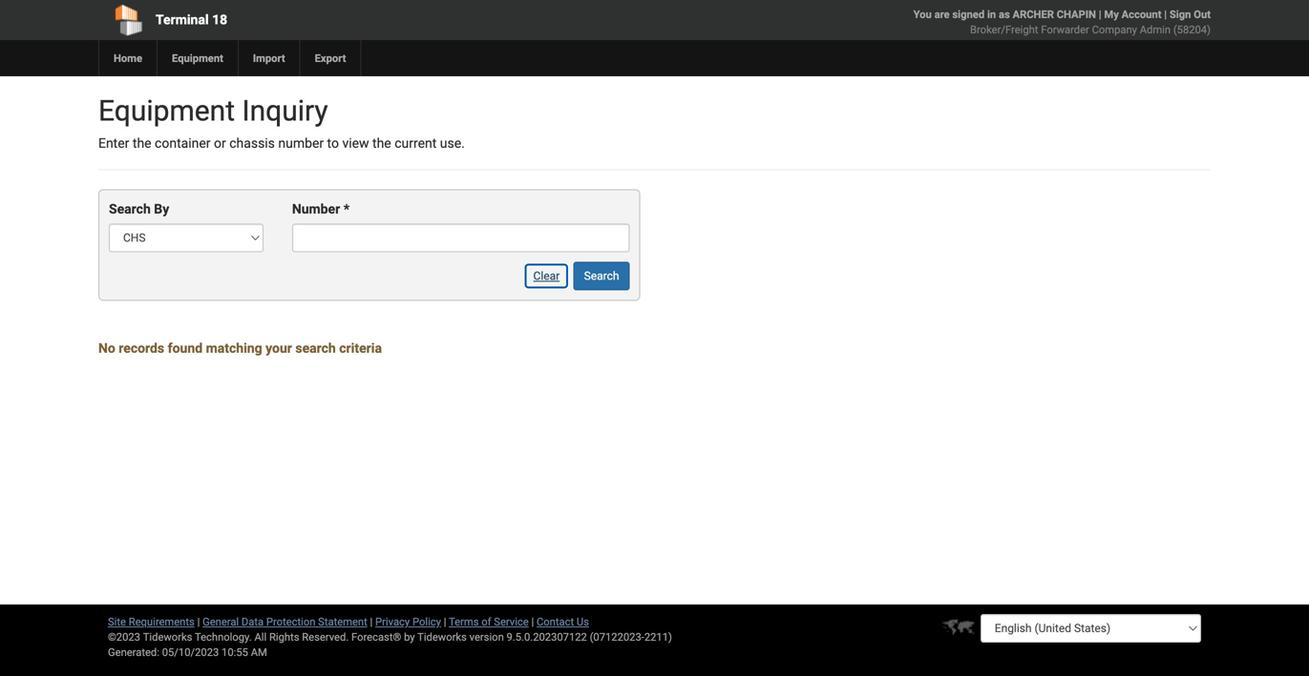 Task type: locate. For each thing, give the bounding box(es) containing it.
0 vertical spatial equipment
[[172, 52, 223, 64]]

2 the from the left
[[372, 136, 391, 151]]

1 vertical spatial equipment
[[98, 94, 235, 128]]

1 horizontal spatial search
[[584, 270, 619, 283]]

search right clear button
[[584, 270, 619, 283]]

enter
[[98, 136, 129, 151]]

forwarder
[[1041, 23, 1089, 36]]

signed
[[952, 8, 985, 21]]

forecast®
[[351, 632, 401, 644]]

to
[[327, 136, 339, 151]]

equipment for equipment
[[172, 52, 223, 64]]

contact
[[537, 616, 574, 629]]

search button
[[574, 262, 630, 291]]

version
[[469, 632, 504, 644]]

1 horizontal spatial the
[[372, 136, 391, 151]]

contact us link
[[537, 616, 589, 629]]

search
[[109, 201, 151, 217], [584, 270, 619, 283]]

equipment
[[172, 52, 223, 64], [98, 94, 235, 128]]

privacy policy link
[[375, 616, 441, 629]]

chapin
[[1057, 8, 1096, 21]]

number
[[292, 201, 340, 217]]

chassis
[[229, 136, 275, 151]]

requirements
[[129, 616, 195, 629]]

import link
[[238, 40, 299, 76]]

home link
[[98, 40, 157, 76]]

0 horizontal spatial search
[[109, 201, 151, 217]]

statement
[[318, 616, 367, 629]]

search left by
[[109, 201, 151, 217]]

10:55
[[222, 647, 248, 659]]

equipment inside "link"
[[172, 52, 223, 64]]

0 horizontal spatial the
[[133, 136, 151, 151]]

search for search
[[584, 270, 619, 283]]

my account link
[[1104, 8, 1161, 21]]

equipment inside equipment inquiry enter the container or chassis number to view the current use.
[[98, 94, 235, 128]]

| left my at the top right of page
[[1099, 8, 1101, 21]]

policy
[[412, 616, 441, 629]]

am
[[251, 647, 267, 659]]

inquiry
[[242, 94, 328, 128]]

|
[[1099, 8, 1101, 21], [1164, 8, 1167, 21], [197, 616, 200, 629], [370, 616, 373, 629], [444, 616, 446, 629], [531, 616, 534, 629]]

terms of service link
[[449, 616, 529, 629]]

by
[[404, 632, 415, 644]]

you are signed in as archer chapin | my account | sign out broker/freight forwarder company admin (58204)
[[913, 8, 1211, 36]]

search inside button
[[584, 270, 619, 283]]

generated:
[[108, 647, 159, 659]]

equipment down terminal 18
[[172, 52, 223, 64]]

0 vertical spatial search
[[109, 201, 151, 217]]

or
[[214, 136, 226, 151]]

sign
[[1170, 8, 1191, 21]]

the right "enter"
[[133, 136, 151, 151]]

service
[[494, 616, 529, 629]]

view
[[342, 136, 369, 151]]

site
[[108, 616, 126, 629]]

import
[[253, 52, 285, 64]]

archer
[[1013, 8, 1054, 21]]

number *
[[292, 201, 350, 217]]

broker/freight
[[970, 23, 1038, 36]]

1 vertical spatial search
[[584, 270, 619, 283]]

terminal 18 link
[[98, 0, 545, 40]]

search
[[295, 341, 336, 357]]

are
[[934, 8, 950, 21]]

privacy
[[375, 616, 410, 629]]

| left the general
[[197, 616, 200, 629]]

equipment inquiry enter the container or chassis number to view the current use.
[[98, 94, 465, 151]]

us
[[577, 616, 589, 629]]

the
[[133, 136, 151, 151], [372, 136, 391, 151]]

(58204)
[[1173, 23, 1211, 36]]

Number * text field
[[292, 224, 630, 252]]

tideworks
[[417, 632, 467, 644]]

the right view
[[372, 136, 391, 151]]

(07122023-
[[590, 632, 644, 644]]

you
[[913, 8, 932, 21]]

equipment link
[[157, 40, 238, 76]]

technology.
[[195, 632, 252, 644]]

number
[[278, 136, 324, 151]]

general data protection statement link
[[202, 616, 367, 629]]

records
[[119, 341, 164, 357]]

equipment up container at top left
[[98, 94, 235, 128]]

05/10/2023
[[162, 647, 219, 659]]



Task type: describe. For each thing, give the bounding box(es) containing it.
| up forecast®
[[370, 616, 373, 629]]

equipment for equipment inquiry enter the container or chassis number to view the current use.
[[98, 94, 235, 128]]

search by
[[109, 201, 169, 217]]

export
[[315, 52, 346, 64]]

terms
[[449, 616, 479, 629]]

general
[[202, 616, 239, 629]]

| up 9.5.0.202307122
[[531, 616, 534, 629]]

company
[[1092, 23, 1137, 36]]

criteria
[[339, 341, 382, 357]]

1 the from the left
[[133, 136, 151, 151]]

matching
[[206, 341, 262, 357]]

by
[[154, 201, 169, 217]]

*
[[343, 201, 350, 217]]

©2023 tideworks
[[108, 632, 192, 644]]

9.5.0.202307122
[[507, 632, 587, 644]]

| left sign
[[1164, 8, 1167, 21]]

clear button
[[523, 262, 570, 291]]

no records found matching your search criteria
[[98, 341, 382, 357]]

site requirements | general data protection statement | privacy policy | terms of service | contact us ©2023 tideworks technology. all rights reserved. forecast® by tideworks version 9.5.0.202307122 (07122023-2211) generated: 05/10/2023 10:55 am
[[108, 616, 672, 659]]

2211)
[[644, 632, 672, 644]]

export link
[[299, 40, 360, 76]]

clear
[[533, 270, 560, 283]]

terminal
[[156, 12, 209, 28]]

my
[[1104, 8, 1119, 21]]

site requirements link
[[108, 616, 195, 629]]

of
[[481, 616, 491, 629]]

admin
[[1140, 23, 1171, 36]]

protection
[[266, 616, 315, 629]]

| up tideworks
[[444, 616, 446, 629]]

all
[[254, 632, 267, 644]]

account
[[1122, 8, 1161, 21]]

found
[[168, 341, 203, 357]]

search for search by
[[109, 201, 151, 217]]

terminal 18
[[156, 12, 227, 28]]

out
[[1194, 8, 1211, 21]]

as
[[999, 8, 1010, 21]]

your
[[266, 341, 292, 357]]

rights
[[269, 632, 299, 644]]

18
[[212, 12, 227, 28]]

no
[[98, 341, 115, 357]]

use.
[[440, 136, 465, 151]]

in
[[987, 8, 996, 21]]

data
[[241, 616, 264, 629]]

current
[[395, 136, 437, 151]]

reserved.
[[302, 632, 349, 644]]

home
[[114, 52, 142, 64]]

sign out link
[[1170, 8, 1211, 21]]

container
[[155, 136, 211, 151]]



Task type: vqa. For each thing, say whether or not it's contained in the screenshot.
Weekend Gate Program link
no



